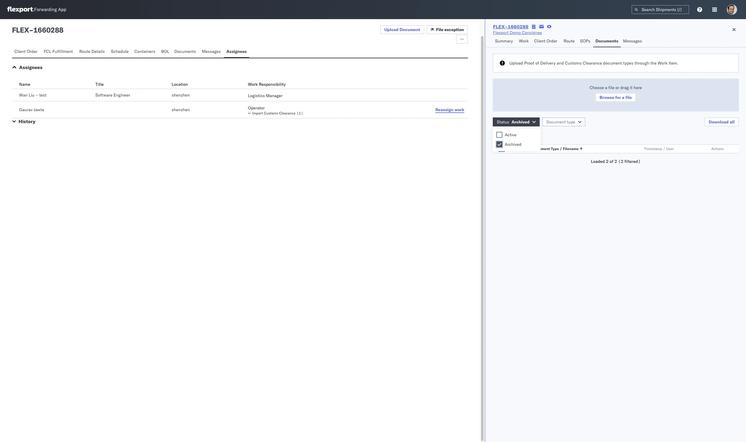 Task type: vqa. For each thing, say whether or not it's contained in the screenshot.
"Download"
yes



Task type: describe. For each thing, give the bounding box(es) containing it.
bol
[[161, 49, 169, 54]]

route button
[[561, 36, 578, 47]]

schedule button
[[109, 46, 132, 58]]

the
[[651, 60, 657, 66]]

sops
[[580, 38, 591, 44]]

of for 2
[[610, 159, 614, 164]]

document type / filename button
[[531, 145, 632, 151]]

gaurav
[[19, 107, 33, 112]]

1 horizontal spatial 2
[[606, 159, 609, 164]]

history
[[19, 118, 35, 124]]

file
[[436, 27, 444, 32]]

app
[[58, 7, 66, 12]]

fcl fulfillment button
[[41, 46, 77, 58]]

containers
[[134, 49, 155, 54]]

flexport
[[493, 30, 509, 35]]

route details
[[79, 49, 105, 54]]

client order for client order button to the right
[[534, 38, 558, 44]]

1 vertical spatial archived
[[505, 142, 522, 147]]

import customs clearance                (1) button
[[248, 111, 424, 116]]

(1)
[[297, 111, 303, 115]]

/ inside timestamp / user 'button'
[[663, 147, 665, 151]]

sops button
[[578, 36, 593, 47]]

0 horizontal spatial messages button
[[200, 46, 224, 58]]

route for route details
[[79, 49, 90, 54]]

schedule
[[111, 49, 129, 54]]

import
[[252, 111, 263, 115]]

1 horizontal spatial messages button
[[621, 36, 645, 47]]

fcl fulfillment
[[44, 49, 73, 54]]

download all button
[[705, 118, 739, 127]]

item.
[[669, 60, 679, 66]]

files
[[513, 133, 522, 138]]

route for route
[[564, 38, 575, 44]]

clearance inside button
[[279, 111, 296, 115]]

messages for the leftmost messages button
[[202, 49, 221, 54]]

file inside button
[[626, 95, 632, 100]]

document type / filename
[[532, 147, 579, 151]]

document for document type
[[546, 119, 566, 125]]

flex-1660288 link
[[493, 24, 529, 30]]

exception
[[445, 27, 464, 32]]

2 for of
[[615, 159, 617, 164]]

browse for a file button
[[596, 93, 636, 102]]

containers button
[[132, 46, 159, 58]]

filename
[[563, 147, 579, 151]]

customs inside button
[[264, 111, 278, 115]]

upload proof of delivery and customs clearance document types through the work item.
[[510, 60, 679, 66]]

file exception
[[436, 27, 464, 32]]

(2
[[618, 159, 624, 164]]

1 horizontal spatial -
[[36, 92, 38, 98]]

browse for a file
[[600, 95, 632, 100]]

upload document button
[[380, 25, 425, 34]]

1 vertical spatial client
[[14, 49, 26, 54]]

engineer
[[114, 92, 130, 98]]

loaded 2 of 2 (2 filtered)
[[591, 159, 641, 164]]

client order for left client order button
[[14, 49, 38, 54]]

summary button
[[493, 36, 517, 47]]

software engineer
[[95, 92, 130, 98]]

1 horizontal spatial 1660288
[[508, 24, 529, 30]]

0 horizontal spatial assignees
[[19, 64, 42, 70]]

reassign work button
[[432, 105, 468, 114]]

it
[[630, 85, 633, 90]]

operator
[[248, 105, 265, 111]]

choose a file or drag it here
[[590, 85, 642, 90]]

type
[[567, 119, 575, 125]]

drag
[[621, 85, 629, 90]]

title
[[95, 82, 104, 87]]

software
[[95, 92, 112, 98]]

2 for ∙
[[527, 133, 529, 138]]

for
[[615, 95, 621, 100]]

0 vertical spatial clearance
[[583, 60, 602, 66]]

document type button
[[542, 118, 586, 127]]

1 horizontal spatial documents button
[[593, 36, 621, 47]]

details
[[91, 49, 105, 54]]

work
[[455, 107, 464, 112]]

delivery
[[540, 60, 556, 66]]

reassign
[[436, 107, 454, 112]]

1 horizontal spatial client order button
[[532, 36, 561, 47]]

0 vertical spatial archived
[[512, 119, 530, 125]]

type
[[551, 147, 559, 151]]

upload for upload proof of delivery and customs clearance document types through the work item.
[[510, 60, 523, 66]]

consignee
[[522, 30, 542, 35]]

name
[[19, 82, 30, 87]]

status archived
[[497, 119, 530, 125]]

flexport demo consignee
[[493, 30, 542, 35]]

document inside the upload document button
[[400, 27, 420, 32]]

document type
[[546, 119, 575, 125]]

2 shenzhen from the top
[[172, 107, 190, 112]]

messages for the right messages button
[[623, 38, 642, 44]]



Task type: locate. For each thing, give the bounding box(es) containing it.
1 vertical spatial -
[[36, 92, 38, 98]]

0 vertical spatial messages
[[623, 38, 642, 44]]

file left or
[[609, 85, 615, 90]]

2 left (2 on the right top of the page
[[615, 159, 617, 164]]

of for proof
[[536, 60, 539, 66]]

0 horizontal spatial clearance
[[279, 111, 296, 115]]

demo
[[510, 30, 521, 35]]

manager
[[266, 93, 283, 98]]

assignees
[[226, 49, 247, 54], [19, 64, 42, 70]]

a right the for
[[622, 95, 625, 100]]

user
[[666, 147, 674, 151]]

0 vertical spatial customs
[[565, 60, 582, 66]]

liu
[[29, 92, 34, 98]]

responsibility
[[259, 82, 286, 87]]

client
[[534, 38, 546, 44], [14, 49, 26, 54]]

/ right type
[[560, 147, 562, 151]]

1 horizontal spatial messages
[[623, 38, 642, 44]]

0 horizontal spatial client order button
[[12, 46, 41, 58]]

/ left "user"
[[663, 147, 665, 151]]

1 vertical spatial route
[[79, 49, 90, 54]]

forwarding
[[34, 7, 57, 12]]

0 horizontal spatial assignees button
[[19, 64, 42, 70]]

order
[[547, 38, 558, 44], [27, 49, 38, 54]]

1 horizontal spatial assignees
[[226, 49, 247, 54]]

- down the forwarding app link
[[29, 25, 33, 34]]

clearance
[[583, 60, 602, 66], [279, 111, 296, 115]]

∙
[[523, 133, 526, 138]]

logistics
[[248, 93, 265, 98]]

2 horizontal spatial 2
[[615, 159, 617, 164]]

documents
[[596, 38, 619, 44], [174, 49, 196, 54]]

client order
[[534, 38, 558, 44], [14, 49, 38, 54]]

0 vertical spatial of
[[536, 60, 539, 66]]

file exception button
[[427, 25, 468, 34], [427, 25, 468, 34]]

document inside document type / filename 'button'
[[532, 147, 550, 151]]

work
[[519, 38, 529, 44], [658, 60, 668, 66], [248, 82, 258, 87]]

1 vertical spatial work
[[658, 60, 668, 66]]

0 horizontal spatial route
[[79, 49, 90, 54]]

active
[[505, 132, 517, 138]]

0 horizontal spatial customs
[[264, 111, 278, 115]]

1 horizontal spatial customs
[[565, 60, 582, 66]]

0 horizontal spatial of
[[536, 60, 539, 66]]

location
[[172, 82, 188, 87]]

0 vertical spatial upload
[[384, 27, 399, 32]]

documents right sops button
[[596, 38, 619, 44]]

choose
[[590, 85, 604, 90]]

a right choose
[[605, 85, 608, 90]]

bol button
[[159, 46, 172, 58]]

actions
[[711, 147, 724, 151]]

file down it
[[626, 95, 632, 100]]

assignees button
[[224, 46, 249, 58], [19, 64, 42, 70]]

of
[[536, 60, 539, 66], [610, 159, 614, 164]]

client down consignee on the right of page
[[534, 38, 546, 44]]

loaded
[[591, 159, 605, 164]]

1 horizontal spatial /
[[663, 147, 665, 151]]

1 horizontal spatial upload
[[510, 60, 523, 66]]

fcl
[[44, 49, 51, 54]]

document inside document type button
[[546, 119, 566, 125]]

here
[[634, 85, 642, 90]]

1 vertical spatial of
[[610, 159, 614, 164]]

customs right and
[[565, 60, 582, 66]]

0 horizontal spatial 1660288
[[33, 25, 63, 34]]

jawla
[[34, 107, 44, 112]]

1 horizontal spatial clearance
[[583, 60, 602, 66]]

assignees inside button
[[226, 49, 247, 54]]

client order button down consignee on the right of page
[[532, 36, 561, 47]]

1 horizontal spatial a
[[622, 95, 625, 100]]

types
[[623, 60, 634, 66]]

document
[[603, 60, 622, 66]]

1 vertical spatial file
[[626, 95, 632, 100]]

or
[[616, 85, 619, 90]]

2 right ∙
[[527, 133, 529, 138]]

flexport demo consignee link
[[493, 30, 542, 36]]

clearance left document
[[583, 60, 602, 66]]

1 vertical spatial documents
[[174, 49, 196, 54]]

logistics manager
[[248, 93, 283, 98]]

0 vertical spatial client order
[[534, 38, 558, 44]]

0 vertical spatial order
[[547, 38, 558, 44]]

1660288 up the flexport demo consignee
[[508, 24, 529, 30]]

customs
[[565, 60, 582, 66], [264, 111, 278, 115]]

work for work responsibility
[[248, 82, 258, 87]]

0 horizontal spatial messages
[[202, 49, 221, 54]]

work right the
[[658, 60, 668, 66]]

Search Shipments (/) text field
[[632, 5, 689, 14]]

0 vertical spatial file
[[609, 85, 615, 90]]

1 vertical spatial clearance
[[279, 111, 296, 115]]

1 horizontal spatial documents
[[596, 38, 619, 44]]

summary
[[495, 38, 513, 44]]

download all
[[709, 119, 735, 125]]

uploaded files ∙ 2
[[493, 133, 529, 138]]

fulfillment
[[52, 49, 73, 54]]

work for work
[[519, 38, 529, 44]]

2 right loaded
[[606, 159, 609, 164]]

client order down consignee on the right of page
[[534, 38, 558, 44]]

of right the proof
[[536, 60, 539, 66]]

proof
[[524, 60, 534, 66]]

0 horizontal spatial /
[[560, 147, 562, 151]]

1 horizontal spatial file
[[626, 95, 632, 100]]

2 / from the left
[[663, 147, 665, 151]]

2
[[527, 133, 529, 138], [606, 159, 609, 164], [615, 159, 617, 164]]

flex-1660288
[[493, 24, 529, 30]]

work responsibility
[[248, 82, 286, 87]]

1 vertical spatial order
[[27, 49, 38, 54]]

a
[[605, 85, 608, 90], [622, 95, 625, 100]]

client order button left fcl
[[12, 46, 41, 58]]

a inside button
[[622, 95, 625, 100]]

route details button
[[77, 46, 109, 58]]

/
[[560, 147, 562, 151], [663, 147, 665, 151]]

1660288 down forwarding app
[[33, 25, 63, 34]]

0 vertical spatial -
[[29, 25, 33, 34]]

timestamp
[[644, 147, 662, 151]]

order left fcl
[[27, 49, 38, 54]]

reassign work
[[436, 107, 464, 112]]

flex
[[12, 25, 29, 34]]

archived down uploaded files ∙ 2
[[505, 142, 522, 147]]

work button
[[517, 36, 532, 47]]

None checkbox
[[497, 141, 502, 147], [499, 146, 505, 152], [497, 141, 502, 147], [499, 146, 505, 152]]

client down 'flex'
[[14, 49, 26, 54]]

1 horizontal spatial order
[[547, 38, 558, 44]]

flexport. image
[[7, 7, 34, 13]]

customs right import
[[264, 111, 278, 115]]

documents button right sops
[[593, 36, 621, 47]]

0 horizontal spatial client order
[[14, 49, 38, 54]]

1 vertical spatial client order
[[14, 49, 38, 54]]

upload inside button
[[384, 27, 399, 32]]

work inside button
[[519, 38, 529, 44]]

uploaded
[[493, 133, 512, 138]]

1 horizontal spatial of
[[610, 159, 614, 164]]

1 horizontal spatial route
[[564, 38, 575, 44]]

0 vertical spatial work
[[519, 38, 529, 44]]

wan
[[19, 92, 28, 98]]

0 vertical spatial assignees
[[226, 49, 247, 54]]

client order left fcl
[[14, 49, 38, 54]]

0 horizontal spatial file
[[609, 85, 615, 90]]

1 vertical spatial upload
[[510, 60, 523, 66]]

download
[[709, 119, 729, 125]]

of left (2 on the right top of the page
[[610, 159, 614, 164]]

0 horizontal spatial -
[[29, 25, 33, 34]]

documents button right bol
[[172, 46, 200, 58]]

1 horizontal spatial assignees button
[[224, 46, 249, 58]]

order left 'route' button
[[547, 38, 558, 44]]

and
[[557, 60, 564, 66]]

import customs clearance                (1)
[[252, 111, 303, 115]]

-
[[29, 25, 33, 34], [36, 92, 38, 98]]

2 horizontal spatial work
[[658, 60, 668, 66]]

0 vertical spatial documents
[[596, 38, 619, 44]]

/ inside document type / filename 'button'
[[560, 147, 562, 151]]

None checkbox
[[497, 132, 502, 138]]

route left sops
[[564, 38, 575, 44]]

through
[[635, 60, 650, 66]]

archived up files
[[512, 119, 530, 125]]

timestamp / user
[[644, 147, 674, 151]]

1 shenzhen from the top
[[172, 92, 190, 98]]

1 vertical spatial customs
[[264, 111, 278, 115]]

2 vertical spatial document
[[532, 147, 550, 151]]

documents button
[[593, 36, 621, 47], [172, 46, 200, 58]]

filtered)
[[625, 159, 641, 164]]

test
[[39, 92, 47, 98]]

0 vertical spatial assignees button
[[224, 46, 249, 58]]

flex - 1660288
[[12, 25, 63, 34]]

0 horizontal spatial upload
[[384, 27, 399, 32]]

0 vertical spatial shenzhen
[[172, 92, 190, 98]]

documents right bol button
[[174, 49, 196, 54]]

gaurav jawla
[[19, 107, 44, 112]]

timestamp / user button
[[643, 145, 700, 151]]

archived
[[512, 119, 530, 125], [505, 142, 522, 147]]

wan liu - test
[[19, 92, 47, 98]]

1 vertical spatial assignees
[[19, 64, 42, 70]]

1 vertical spatial messages
[[202, 49, 221, 54]]

1 horizontal spatial client order
[[534, 38, 558, 44]]

work up logistics
[[248, 82, 258, 87]]

browse
[[600, 95, 614, 100]]

0 horizontal spatial a
[[605, 85, 608, 90]]

1 / from the left
[[560, 147, 562, 151]]

upload for upload document
[[384, 27, 399, 32]]

work down the flexport demo consignee
[[519, 38, 529, 44]]

1 horizontal spatial client
[[534, 38, 546, 44]]

0 horizontal spatial work
[[248, 82, 258, 87]]

0 vertical spatial document
[[400, 27, 420, 32]]

route left details
[[79, 49, 90, 54]]

1 vertical spatial assignees button
[[19, 64, 42, 70]]

0 vertical spatial route
[[564, 38, 575, 44]]

1 horizontal spatial work
[[519, 38, 529, 44]]

1 vertical spatial shenzhen
[[172, 107, 190, 112]]

0 horizontal spatial documents button
[[172, 46, 200, 58]]

document for document type / filename
[[532, 147, 550, 151]]

1660288
[[508, 24, 529, 30], [33, 25, 63, 34]]

0 horizontal spatial client
[[14, 49, 26, 54]]

0 horizontal spatial order
[[27, 49, 38, 54]]

0 vertical spatial a
[[605, 85, 608, 90]]

2 vertical spatial work
[[248, 82, 258, 87]]

clearance left (1) at the top of the page
[[279, 111, 296, 115]]

0 horizontal spatial documents
[[174, 49, 196, 54]]

0 horizontal spatial 2
[[527, 133, 529, 138]]

- right liu
[[36, 92, 38, 98]]

all
[[730, 119, 735, 125]]

0 vertical spatial client
[[534, 38, 546, 44]]

1 vertical spatial document
[[546, 119, 566, 125]]

document
[[400, 27, 420, 32], [546, 119, 566, 125], [532, 147, 550, 151]]

upload document
[[384, 27, 420, 32]]

1 vertical spatial a
[[622, 95, 625, 100]]



